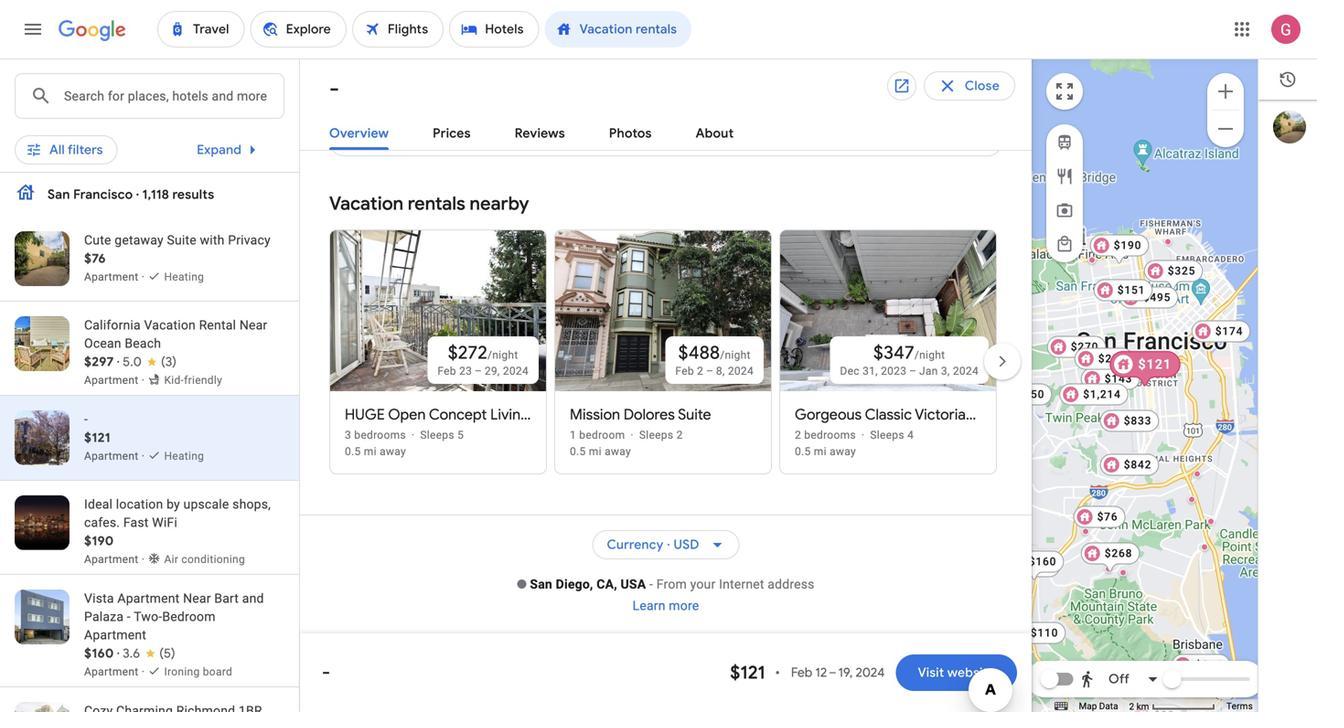 Task type: describe. For each thing, give the bounding box(es) containing it.
join user studies link
[[517, 627, 635, 656]]

pet friendly north beach apartment with roof deck image
[[1164, 238, 1172, 246]]

1 vertical spatial zero
[[758, 21, 785, 36]]

mi for $488
[[589, 445, 602, 458]]

$250
[[1098, 353, 1126, 365]]

map
[[1079, 701, 1097, 712]]

0 vertical spatial terms link
[[461, 627, 517, 656]]

about inside about link
[[356, 633, 391, 649]]

differ
[[560, 666, 591, 681]]

1 horizontal spatial learn more link
[[858, 666, 925, 681]]

ca,
[[597, 577, 617, 592]]

2 horizontal spatial feb
[[791, 665, 812, 681]]

the up offer.
[[731, 2, 750, 17]]

(5)
[[159, 646, 175, 662]]

heating for $121
[[164, 450, 204, 463]]

0 horizontal spatial is
[[423, 2, 433, 17]]

1 vertical spatial best
[[587, 39, 613, 54]]

district.
[[427, 21, 473, 36]]

1 bedroom apartment with parking near sfo & balboa bart1 image
[[1082, 528, 1089, 536]]

palaza
[[84, 610, 124, 625]]

friendly
[[184, 374, 222, 387]]

/night for $347
[[915, 349, 945, 362]]

2024 inside $488 /night feb 2 – 8, 2024
[[728, 365, 754, 378]]

photos
[[609, 125, 652, 142]]

$268
[[1105, 547, 1133, 560]]

ironing board
[[164, 666, 232, 679]]

girard apartment - family apartment image
[[1188, 496, 1196, 504]]

user
[[554, 633, 580, 649]]

work
[[660, 21, 688, 36]]

custom
[[447, 2, 491, 17]]

2023 – jan
[[881, 365, 938, 378]]

kid-friendly
[[164, 374, 222, 387]]

1 vertical spatial privacy
[[410, 633, 452, 649]]

2 currencies from the left
[[648, 666, 709, 681]]

prices
[[433, 125, 471, 142]]

spacious sunny san francisco vacation rental image
[[1194, 471, 1201, 478]]

visit
[[587, 21, 611, 36]]

mi for $272
[[364, 445, 377, 458]]

near inside vista apartment near bart and palaza - two-bedroom apartment $160 ·
[[183, 591, 211, 606]]

beautiful spacious house 2br / 4br in silver terrace - four-bedroom house image
[[1201, 544, 1208, 551]]

center
[[850, 633, 888, 649]]

•
[[775, 665, 780, 681]]

1 horizontal spatial $121
[[730, 661, 765, 685]]

$110 link
[[1007, 622, 1066, 644]]

- $121
[[84, 412, 110, 446]]

kid-
[[164, 374, 184, 387]]

2024 inside $272 /night feb 23 – 29, 2024
[[503, 365, 529, 378]]

0.5 mi away for $488
[[570, 445, 631, 458]]

and inside vista apartment near bart and palaza - two-bedroom apartment $160 ·
[[242, 591, 264, 606]]

by
[[167, 497, 180, 512]]

address
[[768, 577, 815, 592]]

sunny side bayview heights image
[[1207, 518, 1215, 526]]

2 horizontal spatial mission
[[1063, 406, 1113, 424]]

away for $272
[[380, 445, 406, 458]]

getaway
[[115, 233, 164, 248]]

$488
[[678, 341, 720, 365]]

0.5 for $347
[[795, 445, 811, 458]]

$488 /night feb 2 – 8, 2024
[[675, 341, 754, 378]]

apartment · for location
[[84, 553, 148, 566]]

0 vertical spatial learn more link
[[633, 599, 699, 614]]

zoom out map image
[[1215, 118, 1237, 140]]

reviews
[[515, 125, 565, 142]]

properties.
[[792, 666, 855, 681]]

3.6 out of 5 stars from 5 reviews image
[[123, 645, 175, 663]]

$204
[[1025, 560, 1053, 573]]

1 horizontal spatial a
[[542, 21, 549, 36]]

private
[[554, 2, 594, 17]]

1 vertical spatial $76
[[1097, 511, 1118, 524]]

0 vertical spatial apartment
[[117, 591, 180, 606]]

air
[[164, 553, 179, 566]]

0 horizontal spatial $121
[[84, 430, 110, 446]]

2 horizontal spatial more
[[895, 666, 925, 681]]

san inside studio zero is a custom designed, private studio in the middle of the best neighborhood in san francisco: the mission district. perfect for a short visit or for a work trip, studio zero is close to public transportation and within walking distance to all of the best that the city has to offer.
[[881, 2, 903, 17]]

transportation
[[890, 21, 974, 36]]

$160 link
[[1005, 551, 1064, 582]]

conditioning
[[182, 553, 245, 566]]

1 vertical spatial learn
[[858, 666, 891, 681]]

5 apartment · from the top
[[84, 666, 148, 679]]

a+
[[548, 406, 566, 424]]

2 horizontal spatial in
[[867, 2, 877, 17]]

sleeps for $272
[[420, 429, 454, 442]]

in inside list
[[533, 406, 545, 424]]

pet friendly beautiful 2br condo overlooking san francisco bay image
[[1139, 235, 1146, 242]]

next image
[[981, 340, 1025, 384]]

pet friendly humble home near airport image
[[1169, 708, 1176, 713]]

data
[[1099, 701, 1118, 712]]

web results link
[[898, 628, 985, 654]]

suite for dolores
[[678, 406, 711, 424]]

close button
[[924, 71, 1015, 101]]

$268 link
[[1081, 543, 1140, 574]]

1 for from the left
[[522, 21, 539, 36]]

5.0
[[123, 354, 142, 370]]

inviting & modern - garage/kitchen/family friendly - 3b/2ba - 12 min sf/o image
[[1048, 627, 1056, 634]]

your
[[690, 577, 716, 592]]

to right 'close'
[[836, 21, 848, 36]]

$204 link
[[1001, 556, 1060, 578]]

to right used
[[744, 666, 756, 681]]

0 vertical spatial about
[[696, 125, 734, 142]]

san francisco · 1,118 results
[[48, 187, 214, 203]]

francisco:
[[906, 2, 967, 17]]

huge open concept living in a+ location
[[345, 406, 627, 424]]

/night for $488
[[720, 349, 751, 362]]

$143
[[1105, 373, 1133, 386]]

0 horizontal spatial learn
[[633, 599, 666, 614]]

join
[[526, 633, 551, 649]]

keyboard shortcuts image
[[1055, 703, 1068, 711]]

perfect
[[476, 21, 519, 36]]

overview tab
[[329, 118, 389, 150]]

$121 inside "link"
[[1138, 357, 1172, 372]]

view larger map image
[[1054, 80, 1076, 102]]

mission inside studio zero is a custom designed, private studio in the middle of the best neighborhood in san francisco: the mission district. perfect for a short visit or for a work trip, studio zero is close to public transportation and within walking distance to all of the best that the city has to offer.
[[378, 21, 424, 36]]

5 out of 5 stars from 3 reviews image
[[123, 353, 177, 371]]

location
[[116, 497, 163, 512]]

more for learn
[[669, 599, 699, 614]]

filters
[[68, 142, 103, 158]]

mission dolores suite
[[570, 406, 711, 424]]

short
[[552, 21, 583, 36]]

visit website
[[918, 665, 995, 681]]

1 vertical spatial studio
[[717, 21, 755, 36]]

neighborhood
[[782, 2, 863, 17]]

2 bedrooms
[[795, 429, 856, 442]]

may
[[532, 666, 557, 681]]

2 for from the left
[[629, 21, 646, 36]]

haight ashbury painted lady studio image
[[1076, 349, 1083, 356]]

website
[[947, 665, 995, 681]]

0 vertical spatial vacation
[[329, 192, 404, 215]]

displayed
[[407, 666, 464, 681]]

about link
[[347, 627, 400, 656]]

that
[[616, 39, 639, 54]]

near inside california vacation rental near ocean beach $297 ·
[[239, 318, 267, 333]]

the right from
[[626, 666, 644, 681]]

0.5 for $488
[[570, 445, 586, 458]]

fast
[[123, 515, 149, 531]]

vista
[[84, 591, 114, 606]]

francisco · 1,118
[[73, 187, 169, 203]]

bedrooms for $272
[[354, 429, 406, 442]]

$143 link
[[1081, 368, 1140, 390]]

help center
[[820, 633, 888, 649]]

usa
[[621, 577, 646, 592]]

to right 'has'
[[713, 39, 725, 54]]

web results
[[907, 633, 976, 649]]

shops,
[[232, 497, 271, 512]]

0 vertical spatial of
[[716, 2, 728, 17]]

bedroom
[[579, 429, 625, 442]]

studio zero is a custom designed, private studio in the middle of the best neighborhood in san francisco: the mission district. perfect for a short visit or for a work trip, studio zero is close to public transportation and within walking distance to all of the best that the city has to offer.
[[352, 2, 974, 54]]

Search for places, hotels and more text field
[[63, 74, 284, 118]]

- heading
[[315, 73, 339, 104]]

away for $488
[[605, 445, 631, 458]]

4
[[908, 429, 914, 442]]

sleeps for $488
[[639, 429, 674, 442]]

location
[[569, 406, 627, 424]]

mi for $347
[[814, 445, 827, 458]]

3 bedrooms
[[345, 429, 406, 442]]

tab list containing overview
[[300, 111, 1032, 151]]

rental
[[199, 318, 236, 333]]

0 vertical spatial zero
[[393, 2, 420, 17]]

$842
[[1124, 459, 1152, 472]]

$134 link
[[1086, 364, 1145, 386]]

ocean
[[84, 336, 121, 351]]



Task type: vqa. For each thing, say whether or not it's contained in the screenshot.


Task type: locate. For each thing, give the bounding box(es) containing it.
bedrooms down gorgeous at the bottom right of the page
[[804, 429, 856, 442]]

zero up within
[[393, 2, 420, 17]]

1 horizontal spatial about
[[696, 125, 734, 142]]

2 away from the left
[[605, 445, 631, 458]]

$76 inside cute getaway suite with privacy $76
[[84, 251, 106, 267]]

0 horizontal spatial studio
[[352, 2, 390, 17]]

5
[[457, 429, 464, 442]]

usd
[[674, 537, 699, 553]]

0 vertical spatial more
[[616, 118, 648, 134]]

view
[[584, 118, 613, 134]]

view more property details button
[[562, 112, 770, 141]]

3 sleeps from the left
[[870, 429, 905, 442]]

2 2 from the left
[[795, 429, 801, 442]]

learn more link down from
[[633, 599, 699, 614]]

0 horizontal spatial and
[[242, 591, 264, 606]]

2 down gorgeous at the bottom right of the page
[[795, 429, 801, 442]]

2024 right 3,
[[953, 365, 979, 378]]

heating up by
[[164, 450, 204, 463]]

feb down $488
[[675, 365, 694, 378]]

best up offer.
[[753, 2, 779, 17]]

0 horizontal spatial about
[[356, 633, 391, 649]]

california vacation rental near ocean beach $297 ·
[[84, 318, 267, 370]]

1 sleeps from the left
[[420, 429, 454, 442]]

apartment · for getaway
[[84, 271, 148, 284]]

2024 down center
[[856, 665, 885, 681]]

sleeps for $347
[[870, 429, 905, 442]]

1 horizontal spatial 0.5
[[570, 445, 586, 458]]

$76 link
[[1074, 506, 1126, 528]]

- inside - $121
[[84, 412, 88, 427]]

main menu image
[[22, 18, 44, 40]]

1 horizontal spatial away
[[605, 445, 631, 458]]

1 horizontal spatial terms link
[[1227, 701, 1253, 712]]

more for view
[[616, 118, 648, 134]]

$325
[[1168, 265, 1196, 278]]

and inside studio zero is a custom designed, private studio in the middle of the best neighborhood in san francisco: the mission district. perfect for a short visit or for a work trip, studio zero is close to public transportation and within walking distance to all of the best that the city has to offer.
[[352, 39, 374, 54]]

0 horizontal spatial more
[[616, 118, 648, 134]]

0.5 for $272
[[345, 445, 361, 458]]

privacy inside cute getaway suite with privacy $76
[[228, 233, 271, 248]]

2
[[677, 429, 683, 442], [795, 429, 801, 442]]

0 horizontal spatial zero
[[393, 2, 420, 17]]

1 mi from the left
[[364, 445, 377, 458]]

feedback
[[644, 633, 701, 649]]

air conditioning
[[164, 553, 245, 566]]

san for san diego, ca, usa - from your internet address
[[530, 577, 552, 592]]

0.5 down 2 bedrooms
[[795, 445, 811, 458]]

1 horizontal spatial for
[[629, 21, 646, 36]]

suite for getaway
[[167, 233, 197, 248]]

details
[[708, 118, 748, 134]]

results up with
[[172, 187, 214, 203]]

visit
[[918, 665, 944, 681]]

feb for $272
[[438, 365, 456, 378]]

apartment · down 5.0
[[84, 374, 148, 387]]

2 0.5 from the left
[[570, 445, 586, 458]]

san inside heading
[[48, 187, 70, 203]]

· left 3.6
[[117, 646, 120, 662]]

privacy link
[[400, 627, 461, 656]]

feb inside $488 /night feb 2 – 8, 2024
[[675, 365, 694, 378]]

more inside button
[[616, 118, 648, 134]]

$495
[[1143, 291, 1171, 304]]

0 horizontal spatial terms link
[[461, 627, 517, 656]]

close
[[965, 78, 1000, 94]]

$1,214
[[1083, 388, 1121, 401]]

recently viewed element
[[1259, 59, 1317, 100]]

of right middle
[[716, 2, 728, 17]]

tab panel
[[300, 0, 1113, 683]]

and down the
[[352, 39, 374, 54]]

studio up offer.
[[717, 21, 755, 36]]

1 vertical spatial and
[[242, 591, 264, 606]]

cafes.
[[84, 515, 120, 531]]

$325 link
[[1144, 260, 1203, 291]]

vacation down overview tab
[[329, 192, 404, 215]]

about left the privacy link
[[356, 633, 391, 649]]

$121 up ideal
[[84, 430, 110, 446]]

3 0.5 from the left
[[795, 445, 811, 458]]

learn more link down center
[[858, 666, 925, 681]]

cute getaway suite with privacy $76
[[84, 233, 271, 267]]

2 – 8,
[[697, 365, 725, 378]]

$121 left •
[[730, 661, 765, 685]]

1 horizontal spatial sleeps
[[639, 429, 674, 442]]

1 horizontal spatial in
[[637, 2, 648, 17]]

0 vertical spatial near
[[239, 318, 267, 333]]

1 0.5 mi away from the left
[[345, 445, 406, 458]]

1 · from the top
[[117, 354, 120, 370]]

tab list
[[300, 111, 1032, 151]]

sleeps down dolores
[[639, 429, 674, 442]]

tab panel containing vacation rentals nearby
[[300, 0, 1113, 683]]

the down short
[[565, 39, 584, 54]]

mission up within
[[378, 21, 424, 36]]

1 horizontal spatial mission
[[570, 406, 620, 424]]

recently viewed image
[[1279, 70, 1297, 89]]

1 horizontal spatial $76
[[1097, 511, 1118, 524]]

terms for topmost terms link
[[471, 633, 507, 649]]

city
[[664, 39, 685, 54]]

/night up 23 – 29, at the bottom of the page
[[488, 349, 518, 362]]

$190 link
[[1090, 235, 1149, 266]]

house-canyon dr image
[[1105, 566, 1112, 573]]

studies
[[583, 633, 626, 649]]

0 vertical spatial best
[[753, 2, 779, 17]]

2 sleeps from the left
[[639, 429, 674, 442]]

pet friendly 840 linden ave 6 image
[[1181, 708, 1188, 713]]

2 vertical spatial san
[[530, 577, 552, 592]]

$842 link
[[1100, 454, 1159, 476]]

2 · from the top
[[117, 646, 120, 662]]

1 horizontal spatial best
[[753, 2, 779, 17]]

0 horizontal spatial feb
[[438, 365, 456, 378]]

privacy up displayed
[[410, 633, 452, 649]]

a up district.
[[436, 2, 444, 17]]

learn more link
[[633, 599, 699, 614], [858, 666, 925, 681]]

sleeps left 5
[[420, 429, 454, 442]]

$250 link
[[1075, 348, 1134, 370]]

within
[[377, 39, 413, 54]]

1 heating from the top
[[164, 271, 204, 284]]

lombard  cow hollow modern & chic condo-walk score 98 image
[[1089, 257, 1096, 264]]

$110
[[1031, 627, 1059, 640]]

1 bedrooms from the left
[[354, 429, 406, 442]]

0 horizontal spatial learn more link
[[633, 599, 699, 614]]

map data button
[[1079, 700, 1118, 713]]

mi down 2 bedrooms
[[814, 445, 827, 458]]

map data
[[1079, 701, 1118, 712]]

list containing $272
[[329, 230, 1113, 494]]

1 horizontal spatial studio
[[717, 21, 755, 36]]

0 horizontal spatial $190
[[84, 533, 114, 549]]

/night up 2 – 8,
[[720, 349, 751, 362]]

terms
[[471, 633, 507, 649], [1227, 701, 1253, 712]]

mi
[[364, 445, 377, 458], [589, 445, 602, 458], [814, 445, 827, 458]]

0 vertical spatial learn
[[633, 599, 666, 614]]

heating down cute getaway suite with privacy $76
[[164, 271, 204, 284]]

map region
[[1032, 59, 1259, 713]]

3 mi from the left
[[814, 445, 827, 458]]

1 vertical spatial san
[[48, 187, 70, 203]]

0 horizontal spatial a
[[436, 2, 444, 17]]

for down designed,
[[522, 21, 539, 36]]

vacation
[[329, 192, 404, 215], [144, 318, 196, 333]]

0 horizontal spatial of
[[550, 39, 562, 54]]

1 vertical spatial more
[[669, 599, 699, 614]]

- inside heading
[[329, 75, 339, 103]]

1 vertical spatial ·
[[117, 646, 120, 662]]

gorgeous home with breathtaking san francisco view image
[[1120, 569, 1127, 577]]

0 horizontal spatial in
[[533, 406, 545, 424]]

· inside california vacation rental near ocean beach $297 ·
[[117, 354, 120, 370]]

wifi
[[152, 515, 177, 531]]

0.5 mi away down 3 bedrooms
[[345, 445, 406, 458]]

terms inside terms link
[[471, 633, 507, 649]]

away for $347
[[830, 445, 856, 458]]

0 vertical spatial suite
[[167, 233, 197, 248]]

$174
[[1215, 325, 1243, 338]]

feb for $488
[[675, 365, 694, 378]]

0 horizontal spatial $160
[[84, 646, 114, 662]]

1 horizontal spatial $190
[[1114, 239, 1142, 252]]

1 horizontal spatial zero
[[758, 21, 785, 36]]

0 vertical spatial results
[[172, 187, 214, 203]]

to left all at the left of the page
[[518, 39, 529, 54]]

0 horizontal spatial privacy
[[228, 233, 271, 248]]

distance
[[464, 39, 514, 54]]

about
[[696, 125, 734, 142], [356, 633, 391, 649]]

apartment · down cafes.
[[84, 553, 148, 566]]

2 horizontal spatial $121
[[1138, 357, 1172, 372]]

1 horizontal spatial /night
[[720, 349, 751, 362]]

1 vertical spatial apartment
[[84, 628, 146, 643]]

1 vertical spatial $121
[[84, 430, 110, 446]]

0.5 down the 1
[[570, 445, 586, 458]]

1 horizontal spatial terms
[[1227, 701, 1253, 712]]

book
[[759, 666, 788, 681]]

best
[[753, 2, 779, 17], [587, 39, 613, 54]]

currencies left may
[[467, 666, 529, 681]]

1 vertical spatial vacation
[[144, 318, 196, 333]]

currencies down feedback link
[[648, 666, 709, 681]]

1 horizontal spatial suite
[[678, 406, 711, 424]]

results inside web results link
[[936, 633, 976, 649]]

2 horizontal spatial /night
[[915, 349, 945, 362]]

the left city
[[642, 39, 661, 54]]

bedrooms down 'huge'
[[354, 429, 406, 442]]

is left 'close'
[[788, 21, 798, 36]]

suite inside list
[[678, 406, 711, 424]]

1 horizontal spatial and
[[352, 39, 374, 54]]

a left the 'work'
[[649, 21, 656, 36]]

0.5 mi away for $347
[[795, 445, 856, 458]]

1 vertical spatial suite
[[678, 406, 711, 424]]

mi down 3 bedrooms
[[364, 445, 377, 458]]

is
[[423, 2, 433, 17], [788, 21, 798, 36]]

results up visit website
[[936, 633, 976, 649]]

more down web
[[895, 666, 925, 681]]

1 horizontal spatial currencies
[[648, 666, 709, 681]]

0 vertical spatial $160
[[1029, 556, 1057, 569]]

1 horizontal spatial vacation
[[329, 192, 404, 215]]

modern
[[1007, 406, 1059, 424]]

0 horizontal spatial vacation
[[144, 318, 196, 333]]

- inside vista apartment near bart and palaza - two-bedroom apartment $160 ·
[[127, 610, 131, 625]]

0 horizontal spatial for
[[522, 21, 539, 36]]

$833 link
[[1100, 410, 1159, 432]]

apartment
[[117, 591, 180, 606], [84, 628, 146, 643]]

list
[[329, 230, 1113, 494]]

public
[[851, 21, 887, 36]]

3 away from the left
[[830, 445, 856, 458]]

2024 inside $347 /night dec 31, 2023 – jan 3, 2024
[[953, 365, 979, 378]]

0.5
[[345, 445, 361, 458], [570, 445, 586, 458], [795, 445, 811, 458]]

$121 right $134 in the right of the page
[[1138, 357, 1172, 372]]

mission up 1 bedroom
[[570, 406, 620, 424]]

used
[[712, 666, 741, 681]]

privacy right with
[[228, 233, 271, 248]]

vacation inside california vacation rental near ocean beach $297 ·
[[144, 318, 196, 333]]

learn down usa
[[633, 599, 666, 614]]

$347
[[874, 341, 915, 365]]

1 vertical spatial $190
[[84, 533, 114, 549]]

0 vertical spatial and
[[352, 39, 374, 54]]

san up public
[[881, 2, 903, 17]]

0 vertical spatial studio
[[352, 2, 390, 17]]

1 horizontal spatial near
[[239, 318, 267, 333]]

all filters button
[[15, 128, 118, 172]]

1 vertical spatial terms link
[[1227, 701, 1253, 712]]

open in new tab image
[[893, 77, 911, 95]]

zero up offer.
[[758, 21, 785, 36]]

rentals
[[408, 192, 465, 215]]

$190 down cafes.
[[84, 533, 114, 549]]

3 /night from the left
[[915, 349, 945, 362]]

suite inside cute getaway suite with privacy $76
[[167, 233, 197, 248]]

1 /night from the left
[[488, 349, 518, 362]]

mission down $1,214
[[1063, 406, 1113, 424]]

0 vertical spatial terms
[[471, 633, 507, 649]]

suite up sleeps 2
[[678, 406, 711, 424]]

apartment ·
[[84, 271, 148, 284], [84, 374, 148, 387], [84, 450, 148, 463], [84, 553, 148, 566], [84, 666, 148, 679]]

away down bedroom
[[605, 445, 631, 458]]

1 currencies from the left
[[467, 666, 529, 681]]

2 heating from the top
[[164, 450, 204, 463]]

1 2 from the left
[[677, 429, 683, 442]]

san
[[881, 2, 903, 17], [48, 187, 70, 203], [530, 577, 552, 592]]

$190 inside ideal location by upscale shops, cafes. fast wifi $190
[[84, 533, 114, 549]]

0.5 down 3 on the left of page
[[345, 445, 361, 458]]

$76 down cute
[[84, 251, 106, 267]]

in up public
[[867, 2, 877, 17]]

0 horizontal spatial near
[[183, 591, 211, 606]]

2 horizontal spatial 0.5
[[795, 445, 811, 458]]

/night inside $488 /night feb 2 – 8, 2024
[[720, 349, 751, 362]]

0 horizontal spatial sleeps
[[420, 429, 454, 442]]

apartment · for $121
[[84, 450, 148, 463]]

0 horizontal spatial mission
[[378, 21, 424, 36]]

2 horizontal spatial a
[[649, 21, 656, 36]]

1 horizontal spatial $160
[[1029, 556, 1057, 569]]

$160 inside vista apartment near bart and palaza - two-bedroom apartment $160 ·
[[84, 646, 114, 662]]

1 horizontal spatial is
[[788, 21, 798, 36]]

sleeps 2
[[639, 429, 683, 442]]

2 0.5 mi away from the left
[[570, 445, 631, 458]]

a up all at the left of the page
[[542, 21, 549, 36]]

2 mi from the left
[[589, 445, 602, 458]]

apartment · down 3.6
[[84, 666, 148, 679]]

1 bedroom
[[570, 429, 625, 442]]

1 apartment · from the top
[[84, 271, 148, 284]]

$160 left the "house-canyon dr" icon
[[1029, 556, 1057, 569]]

1 0.5 from the left
[[345, 445, 361, 458]]

1 horizontal spatial more
[[669, 599, 699, 614]]

mi down 1 bedroom
[[589, 445, 602, 458]]

3 apartment · from the top
[[84, 450, 148, 463]]

1 vertical spatial of
[[550, 39, 562, 54]]

-
[[329, 75, 339, 103], [84, 412, 88, 427], [650, 577, 653, 592], [127, 610, 131, 625], [322, 661, 330, 685]]

2 bedrooms from the left
[[804, 429, 856, 442]]

in right studio
[[637, 2, 648, 17]]

about right photos
[[696, 125, 734, 142]]

0.5 mi away down bedroom
[[570, 445, 631, 458]]

1 horizontal spatial mi
[[589, 445, 602, 458]]

from
[[595, 666, 622, 681]]

of right all at the left of the page
[[550, 39, 562, 54]]

$1,214 link
[[1060, 384, 1129, 406]]

of
[[716, 2, 728, 17], [550, 39, 562, 54]]

cute
[[84, 233, 111, 248]]

vacation rentals nearby
[[329, 192, 529, 215]]

learn down center
[[858, 666, 891, 681]]

terms for the right terms link
[[1227, 701, 1253, 712]]

more down san diego, ca, usa - from your internet address
[[669, 599, 699, 614]]

$495 link
[[1119, 287, 1178, 309]]

2 apartment · from the top
[[84, 374, 148, 387]]

for right or
[[629, 21, 646, 36]]

2 vertical spatial more
[[895, 666, 925, 681]]

· left 5.0
[[117, 354, 120, 370]]

0 horizontal spatial currencies
[[467, 666, 529, 681]]

sleeps 4
[[870, 429, 914, 442]]

· inside vista apartment near bart and palaza - two-bedroom apartment $160 ·
[[117, 646, 120, 662]]

feb right •
[[791, 665, 812, 681]]

$150
[[1017, 388, 1045, 401]]

3,
[[941, 365, 950, 378]]

in
[[637, 2, 648, 17], [867, 2, 877, 17], [533, 406, 545, 424]]

/night inside $272 /night feb 23 – 29, 2024
[[488, 349, 518, 362]]

near right rental
[[239, 318, 267, 333]]

2 horizontal spatial 0.5 mi away
[[795, 445, 856, 458]]

walking
[[416, 39, 461, 54]]

gorgeous
[[795, 406, 862, 424]]

0 horizontal spatial 2
[[677, 429, 683, 442]]

3
[[345, 429, 351, 442]]

apartment · down cute
[[84, 271, 148, 284]]

0 vertical spatial heating
[[164, 271, 204, 284]]

2024 right 2 – 8,
[[728, 365, 754, 378]]

1 vertical spatial is
[[788, 21, 798, 36]]

issues
[[763, 633, 801, 649]]

$160 left 3.6
[[84, 646, 114, 662]]

0 vertical spatial $190
[[1114, 239, 1142, 252]]

0 vertical spatial ·
[[117, 354, 120, 370]]

and right bart
[[242, 591, 264, 606]]

$214
[[1195, 659, 1223, 672]]

best down the visit
[[587, 39, 613, 54]]

san down all
[[48, 187, 70, 203]]

san left diego,
[[530, 577, 552, 592]]

0 horizontal spatial terms
[[471, 633, 507, 649]]

ironing
[[164, 666, 200, 679]]

all filters
[[49, 142, 103, 158]]

1 vertical spatial learn more link
[[858, 666, 925, 681]]

san francisco · 1,118 results heading
[[48, 184, 214, 206]]

0 vertical spatial $121
[[1138, 357, 1172, 372]]

results inside san francisco · 1,118 results heading
[[172, 187, 214, 203]]

displayed currencies may differ from the currencies used to book properties. learn more
[[407, 666, 925, 681]]

feb inside $272 /night feb 23 – 29, 2024
[[438, 365, 456, 378]]

zoom in map image
[[1215, 80, 1237, 102]]

0.5 mi away down 2 bedrooms
[[795, 445, 856, 458]]

1 vertical spatial results
[[936, 633, 976, 649]]

/night up 3,
[[915, 349, 945, 362]]

0 vertical spatial san
[[881, 2, 903, 17]]

apartment down palaza on the left bottom of the page
[[84, 628, 146, 643]]

in left "a+" in the left bottom of the page
[[533, 406, 545, 424]]

is up district.
[[423, 2, 433, 17]]

4 apartment · from the top
[[84, 553, 148, 566]]

zero
[[393, 2, 420, 17], [758, 21, 785, 36]]

terms right the pet friendly 840 linden ave 6 icon
[[1227, 701, 1253, 712]]

bedrooms for $347
[[804, 429, 856, 442]]

1 vertical spatial near
[[183, 591, 211, 606]]

$190 left pet friendly north beach apartment with roof deck image
[[1114, 239, 1142, 252]]

suite left with
[[167, 233, 197, 248]]

0 horizontal spatial san
[[48, 187, 70, 203]]

away down 3 bedrooms
[[380, 445, 406, 458]]

heating for getaway
[[164, 271, 204, 284]]

upscale
[[183, 497, 229, 512]]

2 horizontal spatial away
[[830, 445, 856, 458]]

$833
[[1124, 415, 1152, 428]]

california
[[84, 318, 141, 333]]

pricing issues
[[719, 633, 801, 649]]

san for san francisco · 1,118 results
[[48, 187, 70, 203]]

terms link right the pet friendly 840 linden ave 6 icon
[[1227, 701, 1253, 712]]

$121
[[1138, 357, 1172, 372], [84, 430, 110, 446], [730, 661, 765, 685]]

apartment · down - $121
[[84, 450, 148, 463]]

$190 inside 'link'
[[1114, 239, 1142, 252]]

gorgeous classic victorian  2br  modern mission
[[795, 406, 1113, 424]]

studio up the
[[352, 2, 390, 17]]

3 0.5 mi away from the left
[[795, 445, 856, 458]]

0.5 mi away for $272
[[345, 445, 406, 458]]

/night inside $347 /night dec 31, 2023 – jan 3, 2024
[[915, 349, 945, 362]]

terms left join
[[471, 633, 507, 649]]

sleeps down classic
[[870, 429, 905, 442]]

$151
[[1118, 284, 1146, 297]]

/night for $272
[[488, 349, 518, 362]]

away
[[380, 445, 406, 458], [605, 445, 631, 458], [830, 445, 856, 458]]

terms link left join
[[461, 627, 517, 656]]

$134
[[1109, 368, 1137, 381]]

living
[[490, 406, 529, 424]]

0 horizontal spatial mi
[[364, 445, 377, 458]]

0 horizontal spatial /night
[[488, 349, 518, 362]]

0 horizontal spatial $76
[[84, 251, 106, 267]]

1 horizontal spatial feb
[[675, 365, 694, 378]]

vista apartment near bart and palaza - two-bedroom apartment $160 ·
[[84, 591, 264, 662]]

/night
[[488, 349, 518, 362], [720, 349, 751, 362], [915, 349, 945, 362]]

2 down "mission dolores suite"
[[677, 429, 683, 442]]

1 horizontal spatial results
[[936, 633, 976, 649]]

the up the 'work'
[[651, 2, 670, 17]]

more right view
[[616, 118, 648, 134]]

1 away from the left
[[380, 445, 406, 458]]

2 /night from the left
[[720, 349, 751, 362]]

2024 right 23 – 29, at the bottom of the page
[[503, 365, 529, 378]]



